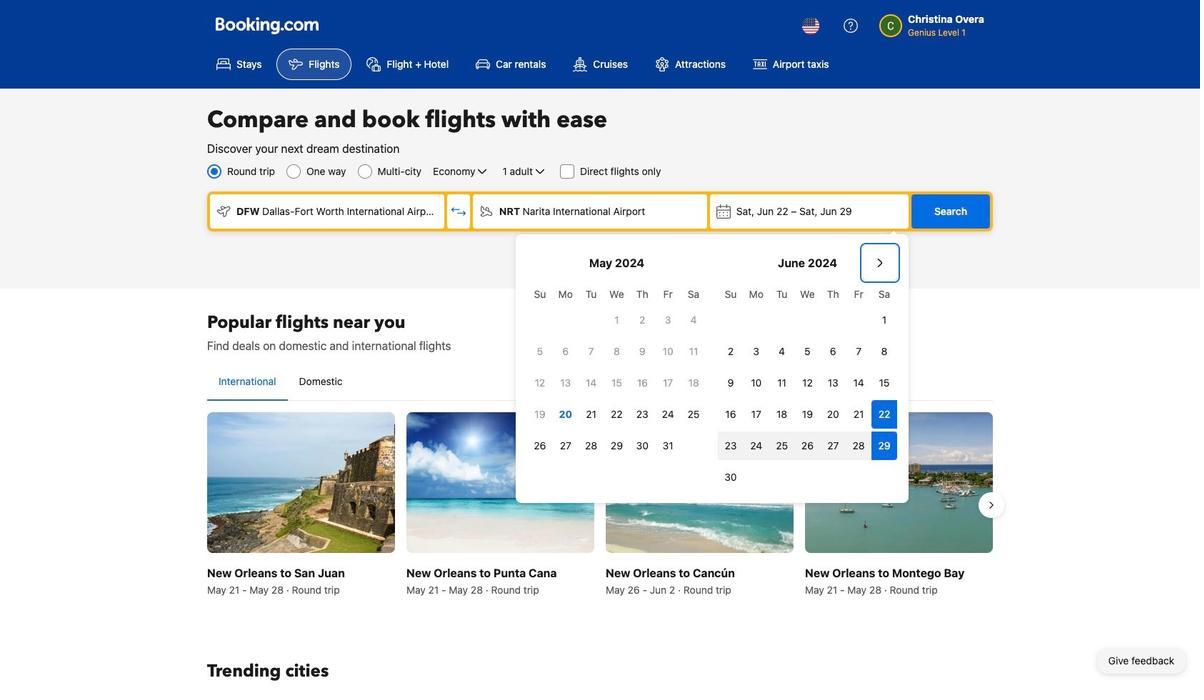 Task type: vqa. For each thing, say whether or not it's contained in the screenshot.
ACCESS
no



Task type: describe. For each thing, give the bounding box(es) containing it.
11 May 2024 checkbox
[[681, 337, 707, 366]]

8 May 2024 checkbox
[[604, 337, 630, 366]]

23 May 2024 checkbox
[[630, 400, 655, 429]]

3 May 2024 checkbox
[[655, 306, 681, 334]]

19 June 2024 checkbox
[[795, 400, 821, 429]]

17 June 2024 checkbox
[[744, 400, 769, 429]]

11 June 2024 checkbox
[[769, 369, 795, 397]]

4 May 2024 checkbox
[[681, 306, 707, 334]]

18 June 2024 checkbox
[[769, 400, 795, 429]]

26 May 2024 checkbox
[[527, 432, 553, 460]]

9 May 2024 checkbox
[[630, 337, 655, 366]]

3 June 2024 checkbox
[[744, 337, 769, 366]]

24 May 2024 checkbox
[[655, 400, 681, 429]]

new orleans to cancún image
[[606, 412, 794, 553]]

new orleans to punta cana image
[[407, 412, 595, 553]]

7 June 2024 checkbox
[[846, 337, 872, 366]]

18 May 2024 checkbox
[[681, 369, 707, 397]]

1 June 2024 checkbox
[[872, 306, 897, 334]]

17 May 2024 checkbox
[[655, 369, 681, 397]]

24 June 2024 checkbox
[[744, 432, 769, 460]]

21 May 2024 checkbox
[[579, 400, 604, 429]]

20 June 2024 checkbox
[[821, 400, 846, 429]]

14 May 2024 checkbox
[[579, 369, 604, 397]]

9 June 2024 checkbox
[[718, 369, 744, 397]]

4 June 2024 checkbox
[[769, 337, 795, 366]]

13 May 2024 checkbox
[[553, 369, 579, 397]]

6 May 2024 checkbox
[[553, 337, 579, 366]]

10 May 2024 checkbox
[[655, 337, 681, 366]]

29 May 2024 checkbox
[[604, 432, 630, 460]]

8 June 2024 checkbox
[[872, 337, 897, 366]]

new orleans to montego bay image
[[805, 412, 993, 553]]

21 June 2024 checkbox
[[846, 400, 872, 429]]



Task type: locate. For each thing, give the bounding box(es) containing it.
16 June 2024 checkbox
[[718, 400, 744, 429]]

25 May 2024 checkbox
[[681, 400, 707, 429]]

2 June 2024 checkbox
[[718, 337, 744, 366]]

5 June 2024 checkbox
[[795, 337, 821, 366]]

1 grid from the left
[[527, 280, 707, 460]]

26 June 2024 checkbox
[[795, 432, 821, 460]]

28 May 2024 checkbox
[[579, 432, 604, 460]]

30 May 2024 checkbox
[[630, 432, 655, 460]]

1 May 2024 checkbox
[[604, 306, 630, 334]]

20 May 2024 checkbox
[[553, 400, 579, 429]]

12 May 2024 checkbox
[[527, 369, 553, 397]]

12 June 2024 checkbox
[[795, 369, 821, 397]]

28 June 2024 checkbox
[[846, 432, 872, 460]]

19 May 2024 checkbox
[[527, 400, 553, 429]]

15 May 2024 checkbox
[[604, 369, 630, 397]]

22 May 2024 checkbox
[[604, 400, 630, 429]]

tab list
[[207, 363, 993, 402]]

7 May 2024 checkbox
[[579, 337, 604, 366]]

31 May 2024 checkbox
[[655, 432, 681, 460]]

5 May 2024 checkbox
[[527, 337, 553, 366]]

22 June 2024 checkbox
[[872, 400, 897, 429]]

grid
[[527, 280, 707, 460], [718, 280, 897, 492]]

14 June 2024 checkbox
[[846, 369, 872, 397]]

flights homepage image
[[216, 17, 319, 34]]

cell
[[872, 397, 897, 429], [718, 429, 744, 460], [744, 429, 769, 460], [769, 429, 795, 460], [795, 429, 821, 460], [821, 429, 846, 460], [846, 429, 872, 460], [872, 429, 897, 460]]

your account menu christina overa genius level 1 element
[[880, 12, 985, 39]]

new orleans to san juan image
[[207, 412, 395, 553]]

15 June 2024 checkbox
[[872, 369, 897, 397]]

10 June 2024 checkbox
[[744, 369, 769, 397]]

region
[[196, 407, 1005, 603]]

25 June 2024 checkbox
[[769, 432, 795, 460]]

27 June 2024 checkbox
[[821, 432, 846, 460]]

2 grid from the left
[[718, 280, 897, 492]]

13 June 2024 checkbox
[[821, 369, 846, 397]]

29 June 2024 checkbox
[[872, 432, 897, 460]]

2 May 2024 checkbox
[[630, 306, 655, 334]]

16 May 2024 checkbox
[[630, 369, 655, 397]]

6 June 2024 checkbox
[[821, 337, 846, 366]]

27 May 2024 checkbox
[[553, 432, 579, 460]]

23 June 2024 checkbox
[[718, 432, 744, 460]]

1 horizontal spatial grid
[[718, 280, 897, 492]]

30 June 2024 checkbox
[[718, 463, 744, 492]]

0 horizontal spatial grid
[[527, 280, 707, 460]]



